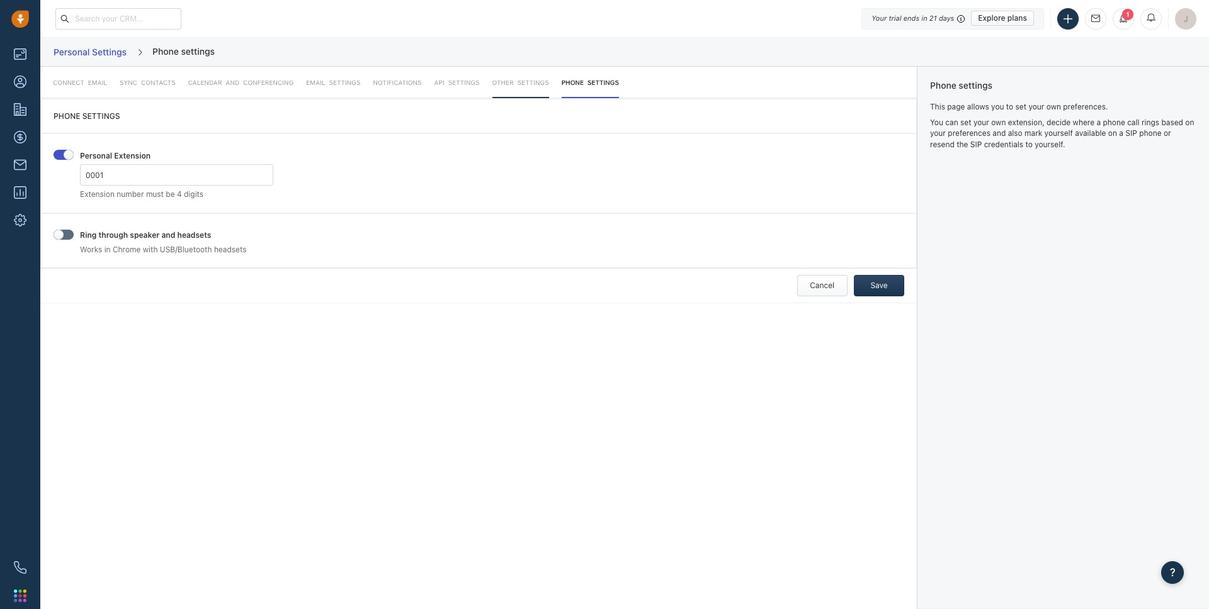 Task type: vqa. For each thing, say whether or not it's contained in the screenshot.
Manage your deals
no



Task type: describe. For each thing, give the bounding box(es) containing it.
cancel
[[810, 281, 835, 290]]

ring through speaker and headsets
[[80, 231, 211, 240]]

sync contacts
[[120, 79, 176, 86]]

mark
[[1025, 129, 1043, 138]]

personal settings
[[54, 46, 127, 57]]

extension,
[[1009, 118, 1045, 127]]

other
[[492, 79, 514, 86]]

allows
[[968, 102, 990, 111]]

1 horizontal spatial and
[[226, 79, 240, 86]]

speaker
[[130, 231, 160, 240]]

you
[[992, 102, 1005, 111]]

other settings
[[492, 79, 549, 86]]

set inside you can set your own extension, decide where a phone call rings based on your preferences and also mark yourself available on a sip phone or resend the sip credentials to yourself.
[[961, 118, 972, 127]]

save
[[871, 281, 888, 290]]

other settings link
[[492, 67, 549, 98]]

0 horizontal spatial phone
[[1103, 118, 1126, 127]]

can
[[946, 118, 959, 127]]

connect email link
[[53, 67, 107, 98]]

1 vertical spatial extension
[[80, 190, 115, 199]]

through
[[99, 231, 128, 240]]

preferences
[[948, 129, 991, 138]]

based
[[1162, 118, 1184, 127]]

explore
[[979, 13, 1006, 23]]

1 vertical spatial in
[[104, 245, 111, 254]]

call
[[1128, 118, 1140, 127]]

credentials
[[985, 140, 1024, 149]]

settings for personal settings
[[92, 46, 127, 57]]

days
[[939, 14, 955, 22]]

explore plans link
[[972, 11, 1035, 26]]

usb/bluetooth
[[160, 245, 212, 254]]

1 horizontal spatial sip
[[1126, 129, 1138, 138]]

1 horizontal spatial headsets
[[214, 245, 247, 254]]

1 vertical spatial phone
[[1140, 129, 1162, 138]]

Enter number text field
[[80, 165, 274, 186]]

own inside you can set your own extension, decide where a phone call rings based on your preferences and also mark yourself available on a sip phone or resend the sip credentials to yourself.
[[992, 118, 1006, 127]]

phone element
[[8, 556, 33, 581]]

this page allows you to set your own preferences.
[[931, 102, 1109, 111]]

this
[[931, 102, 946, 111]]

where
[[1073, 118, 1095, 127]]

available
[[1076, 129, 1107, 138]]

calendar and conferencing link
[[188, 67, 294, 98]]

0 vertical spatial your
[[1029, 102, 1045, 111]]

phone image
[[14, 562, 26, 575]]

0 horizontal spatial headsets
[[177, 231, 211, 240]]

digits
[[184, 190, 204, 199]]

contacts
[[141, 79, 176, 86]]

your trial ends in 21 days
[[872, 14, 955, 22]]

you
[[931, 118, 944, 127]]

phone up contacts
[[153, 46, 179, 57]]

1 vertical spatial your
[[974, 118, 990, 127]]

freshworks switcher image
[[14, 590, 26, 603]]

1 horizontal spatial a
[[1120, 129, 1124, 138]]

the
[[957, 140, 969, 149]]

connect
[[53, 79, 84, 86]]

works in chrome with usb/bluetooth headsets
[[80, 245, 247, 254]]

phone settings link
[[562, 67, 619, 98]]

sync contacts link
[[120, 67, 176, 98]]

save button
[[854, 275, 905, 297]]

also
[[1009, 129, 1023, 138]]

calendar
[[188, 79, 222, 86]]

settings for email settings
[[329, 79, 361, 86]]

works
[[80, 245, 102, 254]]



Task type: locate. For each thing, give the bounding box(es) containing it.
0 vertical spatial extension
[[114, 151, 151, 161]]

headsets right usb/bluetooth
[[214, 245, 247, 254]]

set up extension,
[[1016, 102, 1027, 111]]

trial
[[889, 14, 902, 22]]

0 horizontal spatial on
[[1109, 129, 1118, 138]]

set
[[1016, 102, 1027, 111], [961, 118, 972, 127]]

ring
[[80, 231, 97, 240]]

1 horizontal spatial on
[[1186, 118, 1195, 127]]

and inside you can set your own extension, decide where a phone call rings based on your preferences and also mark yourself available on a sip phone or resend the sip credentials to yourself.
[[993, 129, 1006, 138]]

personal up connect
[[54, 46, 90, 57]]

personal extension
[[80, 151, 151, 161]]

you can set your own extension, decide where a phone call rings based on your preferences and also mark yourself available on a sip phone or resend the sip credentials to yourself.
[[931, 118, 1195, 149]]

0 horizontal spatial settings
[[92, 46, 127, 57]]

yourself
[[1045, 129, 1074, 138]]

1 horizontal spatial your
[[974, 118, 990, 127]]

own
[[1047, 102, 1062, 111], [992, 118, 1006, 127]]

1 vertical spatial set
[[961, 118, 972, 127]]

1 horizontal spatial settings
[[329, 79, 361, 86]]

api settings link
[[434, 67, 480, 98]]

1 vertical spatial sip
[[971, 140, 982, 149]]

to
[[1007, 102, 1014, 111], [1026, 140, 1033, 149]]

phone down connect
[[54, 112, 80, 121]]

phone left call
[[1103, 118, 1126, 127]]

headsets up usb/bluetooth
[[177, 231, 211, 240]]

and right calendar
[[226, 79, 240, 86]]

your
[[872, 14, 887, 22]]

Search your CRM... text field
[[55, 8, 181, 29]]

be
[[166, 190, 175, 199]]

0 horizontal spatial set
[[961, 118, 972, 127]]

0 vertical spatial own
[[1047, 102, 1062, 111]]

email
[[306, 79, 325, 86]]

0 horizontal spatial your
[[931, 129, 946, 138]]

extension
[[114, 151, 151, 161], [80, 190, 115, 199]]

phone right other settings
[[562, 79, 584, 86]]

2 horizontal spatial settings
[[448, 79, 480, 86]]

on
[[1186, 118, 1195, 127], [1109, 129, 1118, 138]]

explore plans
[[979, 13, 1028, 23]]

2 vertical spatial and
[[162, 231, 175, 240]]

api settings
[[434, 79, 480, 86]]

plans
[[1008, 13, 1028, 23]]

settings
[[92, 46, 127, 57], [329, 79, 361, 86], [448, 79, 480, 86]]

2 horizontal spatial your
[[1029, 102, 1045, 111]]

a up available
[[1097, 118, 1101, 127]]

0 vertical spatial and
[[226, 79, 240, 86]]

a right available
[[1120, 129, 1124, 138]]

settings up email
[[92, 46, 127, 57]]

1 horizontal spatial in
[[922, 14, 928, 22]]

email settings
[[306, 79, 361, 86]]

personal for personal extension
[[80, 151, 112, 161]]

0 vertical spatial a
[[1097, 118, 1101, 127]]

decide
[[1047, 118, 1071, 127]]

0 horizontal spatial a
[[1097, 118, 1101, 127]]

resend
[[931, 140, 955, 149]]

email
[[88, 79, 107, 86]]

your up extension,
[[1029, 102, 1045, 111]]

phone
[[153, 46, 179, 57], [562, 79, 584, 86], [931, 80, 957, 91], [54, 112, 80, 121]]

set up preferences
[[961, 118, 972, 127]]

0 horizontal spatial own
[[992, 118, 1006, 127]]

phone up the this
[[931, 80, 957, 91]]

personal up extension number must be 4 digits
[[80, 151, 112, 161]]

sync
[[120, 79, 137, 86]]

1 horizontal spatial phone
[[1140, 129, 1162, 138]]

0 vertical spatial to
[[1007, 102, 1014, 111]]

own up decide
[[1047, 102, 1062, 111]]

0 vertical spatial phone
[[1103, 118, 1126, 127]]

1 horizontal spatial own
[[1047, 102, 1062, 111]]

ends
[[904, 14, 920, 22]]

on right 'based'
[[1186, 118, 1195, 127]]

your up preferences
[[974, 118, 990, 127]]

number
[[117, 190, 144, 199]]

settings
[[181, 46, 215, 57], [518, 79, 549, 86], [588, 79, 619, 86], [959, 80, 993, 91], [82, 112, 120, 121]]

in down through
[[104, 245, 111, 254]]

with
[[143, 245, 158, 254]]

1 horizontal spatial to
[[1026, 140, 1033, 149]]

yourself.
[[1035, 140, 1066, 149]]

extension up the number
[[114, 151, 151, 161]]

personal for personal settings
[[54, 46, 90, 57]]

email settings link
[[306, 67, 361, 98]]

1 vertical spatial personal
[[80, 151, 112, 161]]

1 vertical spatial to
[[1026, 140, 1033, 149]]

phone down rings
[[1140, 129, 1162, 138]]

notifications link
[[373, 67, 422, 98]]

headsets
[[177, 231, 211, 240], [214, 245, 247, 254]]

api
[[434, 79, 445, 86]]

1 vertical spatial own
[[992, 118, 1006, 127]]

phone
[[1103, 118, 1126, 127], [1140, 129, 1162, 138]]

in left 21
[[922, 14, 928, 22]]

extension left the number
[[80, 190, 115, 199]]

1 vertical spatial headsets
[[214, 245, 247, 254]]

to right 'you'
[[1007, 102, 1014, 111]]

0 vertical spatial in
[[922, 14, 928, 22]]

0 vertical spatial personal
[[54, 46, 90, 57]]

and up credentials on the top of the page
[[993, 129, 1006, 138]]

extension number must be 4 digits
[[80, 190, 204, 199]]

1
[[1127, 10, 1130, 18]]

tab list
[[40, 67, 917, 98]]

rings
[[1142, 118, 1160, 127]]

0 vertical spatial on
[[1186, 118, 1195, 127]]

0 horizontal spatial and
[[162, 231, 175, 240]]

2 horizontal spatial and
[[993, 129, 1006, 138]]

1 vertical spatial on
[[1109, 129, 1118, 138]]

2 vertical spatial your
[[931, 129, 946, 138]]

or
[[1164, 129, 1172, 138]]

4
[[177, 190, 182, 199]]

personal settings link
[[53, 42, 127, 62]]

settings inside "link"
[[329, 79, 361, 86]]

1 horizontal spatial set
[[1016, 102, 1027, 111]]

1 vertical spatial and
[[993, 129, 1006, 138]]

chrome
[[113, 245, 141, 254]]

a
[[1097, 118, 1101, 127], [1120, 129, 1124, 138]]

in
[[922, 14, 928, 22], [104, 245, 111, 254]]

21
[[930, 14, 937, 22]]

to down mark
[[1026, 140, 1033, 149]]

0 horizontal spatial to
[[1007, 102, 1014, 111]]

notifications
[[373, 79, 422, 86]]

sip down call
[[1126, 129, 1138, 138]]

0 vertical spatial headsets
[[177, 231, 211, 240]]

sip down preferences
[[971, 140, 982, 149]]

and
[[226, 79, 240, 86], [993, 129, 1006, 138], [162, 231, 175, 240]]

your
[[1029, 102, 1045, 111], [974, 118, 990, 127], [931, 129, 946, 138]]

tab list containing connect email
[[40, 67, 917, 98]]

settings for api settings
[[448, 79, 480, 86]]

to inside you can set your own extension, decide where a phone call rings based on your preferences and also mark yourself available on a sip phone or resend the sip credentials to yourself.
[[1026, 140, 1033, 149]]

and up works in chrome with usb/bluetooth headsets at left
[[162, 231, 175, 240]]

your down 'you'
[[931, 129, 946, 138]]

personal
[[54, 46, 90, 57], [80, 151, 112, 161]]

0 vertical spatial sip
[[1126, 129, 1138, 138]]

cancel button
[[797, 275, 848, 297]]

1 vertical spatial a
[[1120, 129, 1124, 138]]

preferences.
[[1064, 102, 1109, 111]]

0 horizontal spatial in
[[104, 245, 111, 254]]

own down 'you'
[[992, 118, 1006, 127]]

connect email
[[53, 79, 107, 86]]

settings right 'email'
[[329, 79, 361, 86]]

settings right the api
[[448, 79, 480, 86]]

calendar and conferencing
[[188, 79, 294, 86]]

on right available
[[1109, 129, 1118, 138]]

must
[[146, 190, 164, 199]]

phone settings
[[153, 46, 215, 57], [562, 79, 619, 86], [931, 80, 993, 91], [54, 112, 120, 121]]

conferencing
[[243, 79, 294, 86]]

1 link
[[1113, 8, 1135, 29]]

0 vertical spatial set
[[1016, 102, 1027, 111]]

sip
[[1126, 129, 1138, 138], [971, 140, 982, 149]]

0 horizontal spatial sip
[[971, 140, 982, 149]]

page
[[948, 102, 966, 111]]



